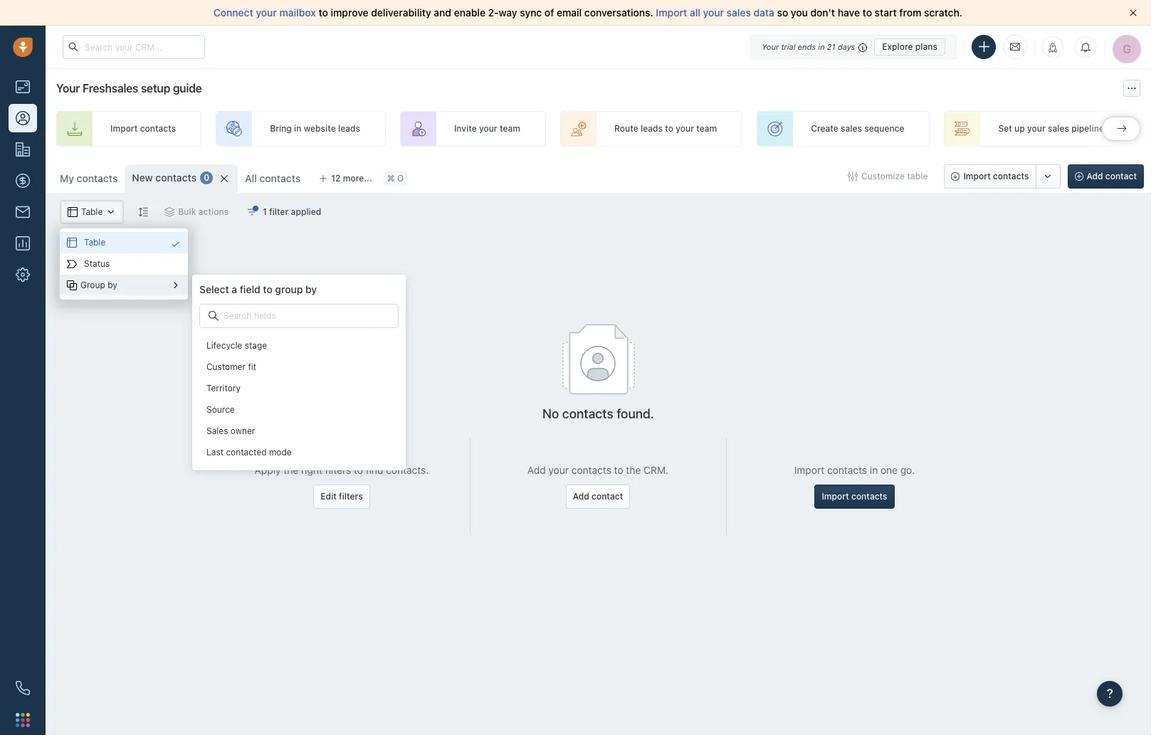 Task type: locate. For each thing, give the bounding box(es) containing it.
0 horizontal spatial your
[[256, 6, 277, 19]]

connect
[[214, 6, 253, 19]]

by right group
[[108, 280, 117, 291]]

1 container_wx8msf4aqz5i3rn1 image from the top
[[67, 259, 77, 269]]

plans
[[916, 41, 938, 52]]

have
[[838, 6, 860, 19]]

group
[[80, 280, 105, 291]]

import all your sales data link
[[656, 6, 777, 19]]

to left start
[[863, 6, 872, 19]]

by right 'group'
[[305, 283, 317, 295]]

to right mailbox
[[319, 6, 328, 19]]

way
[[499, 6, 517, 19]]

your
[[256, 6, 277, 19], [703, 6, 724, 19]]

status
[[84, 259, 110, 269]]

contacted
[[226, 447, 267, 458]]

connect your mailbox link
[[214, 6, 319, 19]]

explore plans link
[[875, 38, 946, 55]]

to inside menu
[[263, 283, 273, 295]]

1 horizontal spatial your
[[703, 6, 724, 19]]

container_wx8msf4aqz5i3rn1 image inside 'group by' menu item
[[67, 281, 77, 291]]

phone image
[[9, 674, 37, 703]]

your right all
[[703, 6, 724, 19]]

2 horizontal spatial to
[[863, 6, 872, 19]]

your left mailbox
[[256, 6, 277, 19]]

fit
[[248, 362, 256, 373]]

container_wx8msf4aqz5i3rn1 image
[[67, 259, 77, 269], [67, 281, 77, 291]]

stage
[[245, 341, 267, 351]]

mode
[[269, 447, 292, 458]]

Search your CRM... text field
[[63, 35, 205, 59]]

of
[[545, 6, 554, 19]]

container_wx8msf4aqz5i3rn1 image up 'group by' menu item
[[171, 239, 181, 249]]

container_wx8msf4aqz5i3rn1 image left select
[[171, 281, 181, 291]]

container_wx8msf4aqz5i3rn1 image
[[67, 238, 77, 248], [171, 239, 181, 249], [171, 281, 181, 291], [209, 311, 219, 321]]

conversations.
[[585, 6, 653, 19]]

0 horizontal spatial to
[[263, 283, 273, 295]]

mailbox
[[279, 6, 316, 19]]

1 horizontal spatial to
[[319, 6, 328, 19]]

scratch.
[[924, 6, 963, 19]]

select
[[199, 283, 229, 295]]

Search fields field
[[222, 309, 319, 323]]

container_wx8msf4aqz5i3rn1 image for group by
[[67, 281, 77, 291]]

container_wx8msf4aqz5i3rn1 image left status
[[67, 259, 77, 269]]

customer fit
[[206, 362, 256, 373]]

2-
[[488, 6, 499, 19]]

select a field to group by
[[199, 283, 317, 295]]

container_wx8msf4aqz5i3rn1 image left table
[[67, 238, 77, 248]]

2 container_wx8msf4aqz5i3rn1 image from the top
[[67, 281, 77, 291]]

sync
[[520, 6, 542, 19]]

by
[[108, 280, 117, 291], [305, 283, 317, 295]]

container_wx8msf4aqz5i3rn1 image inside 'group by' menu item
[[171, 281, 181, 291]]

freshworks switcher image
[[16, 713, 30, 728]]

send email image
[[1010, 41, 1020, 53]]

to
[[319, 6, 328, 19], [863, 6, 872, 19], [263, 283, 273, 295]]

source
[[206, 405, 235, 415]]

to right field
[[263, 283, 273, 295]]

territory
[[206, 383, 241, 394]]

0 horizontal spatial by
[[108, 280, 117, 291]]

sales
[[727, 6, 751, 19]]

1 vertical spatial container_wx8msf4aqz5i3rn1 image
[[67, 281, 77, 291]]

import
[[656, 6, 687, 19]]

0 vertical spatial container_wx8msf4aqz5i3rn1 image
[[67, 259, 77, 269]]

container_wx8msf4aqz5i3rn1 image left group
[[67, 281, 77, 291]]

group by menu item
[[60, 275, 188, 296]]



Task type: vqa. For each thing, say whether or not it's contained in the screenshot.
Connect your mailbox to improve deliverability and enable 2-way sync of email conversations. Import all your sales data so you don't have to start from scratch.
yes



Task type: describe. For each thing, give the bounding box(es) containing it.
explore plans
[[882, 41, 938, 52]]

to for by
[[263, 283, 273, 295]]

don't
[[811, 6, 835, 19]]

table
[[84, 237, 106, 248]]

email
[[557, 6, 582, 19]]

container_wx8msf4aqz5i3rn1 image for status
[[67, 259, 77, 269]]

owner
[[231, 426, 255, 437]]

all
[[690, 6, 701, 19]]

start
[[875, 6, 897, 19]]

lifecycle
[[206, 341, 242, 351]]

group by
[[80, 280, 117, 291]]

last
[[206, 447, 224, 458]]

sales
[[206, 426, 228, 437]]

shade muted image
[[855, 41, 867, 52]]

deliverability
[[371, 6, 431, 19]]

lifecycle stage
[[206, 341, 267, 351]]

a
[[232, 283, 237, 295]]

data
[[754, 6, 775, 19]]

last contacted mode
[[206, 447, 292, 458]]

improve
[[331, 6, 369, 19]]

enable
[[454, 6, 486, 19]]

2 your from the left
[[703, 6, 724, 19]]

so
[[777, 6, 788, 19]]

to for deliverability
[[319, 6, 328, 19]]

connect your mailbox to improve deliverability and enable 2-way sync of email conversations. import all your sales data so you don't have to start from scratch.
[[214, 6, 963, 19]]

customer
[[206, 362, 246, 373]]

sales owner
[[206, 426, 255, 437]]

by inside menu item
[[108, 280, 117, 291]]

explore
[[882, 41, 913, 52]]

and
[[434, 6, 451, 19]]

1 your from the left
[[256, 6, 277, 19]]

from
[[900, 6, 922, 19]]

1 horizontal spatial by
[[305, 283, 317, 295]]

group
[[275, 283, 303, 295]]

field
[[240, 283, 260, 295]]

you
[[791, 6, 808, 19]]

container_wx8msf4aqz5i3rn1 image down select
[[209, 311, 219, 321]]

select a field to group by menu
[[60, 229, 406, 471]]



